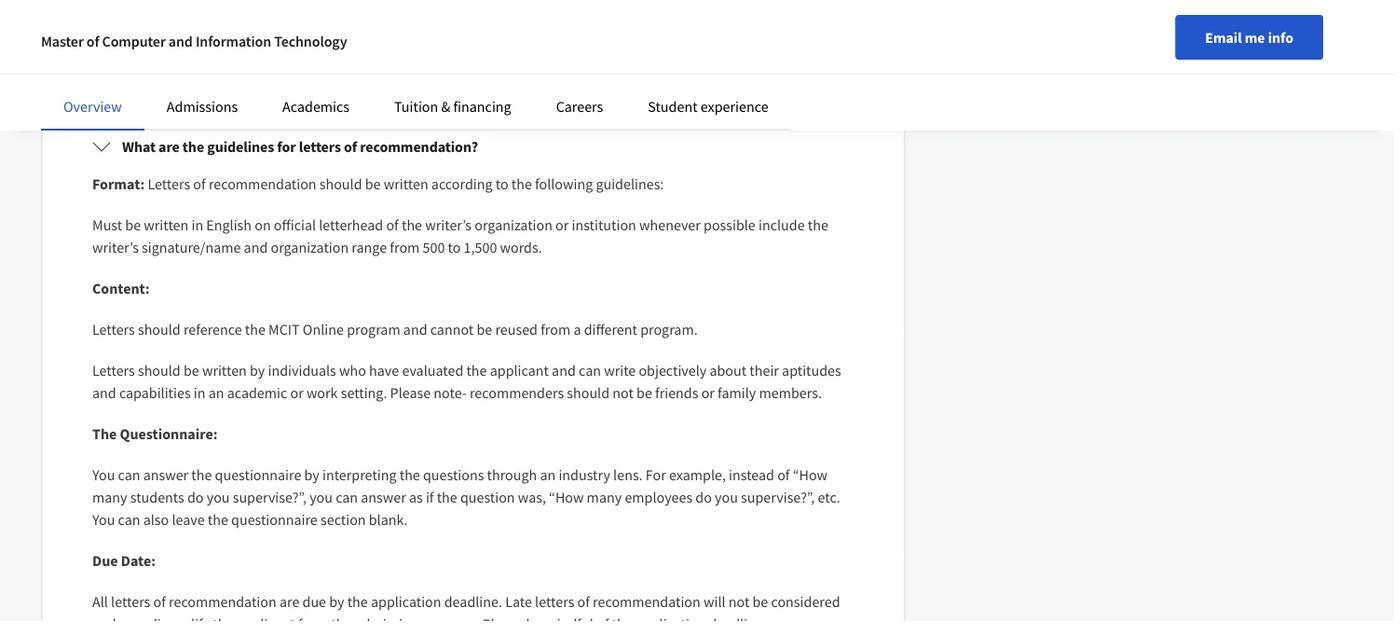 Task type: locate. For each thing, give the bounding box(es) containing it.
0 vertical spatial applicant
[[490, 361, 549, 380]]

1 vertical spatial online
[[303, 320, 344, 338]]

1 vertical spatial "how
[[549, 488, 584, 506]]

1 horizontal spatial is
[[467, 34, 477, 52]]

1 horizontal spatial writer's
[[425, 215, 472, 234]]

2 vertical spatial letters
[[92, 361, 135, 380]]

1 vertical spatial a
[[213, 56, 221, 75]]

please down 'evaluated'
[[390, 383, 431, 402]]

of up range
[[386, 215, 399, 234]]

an inside the you can answer the questionnaire by interpreting the questions through an industry lens. for example, instead of "how many students do you supervise?", you can answer as if the question was, "how many employees do you supervise?", etc. you can also leave the questionnaire section blank.
[[540, 465, 556, 484]]

from left 500
[[390, 238, 420, 256]]

letters
[[148, 174, 190, 193], [92, 320, 135, 338], [92, 361, 135, 380]]

1 vertical spatial writer's
[[92, 238, 139, 256]]

the up the interest
[[278, 34, 299, 52]]

0 horizontal spatial organization
[[271, 238, 349, 256]]

you down 'the'
[[92, 465, 115, 484]]

the inside dropdown button
[[183, 137, 204, 156]]

or left family
[[702, 383, 715, 402]]

1 horizontal spatial application
[[636, 614, 706, 621]]

0 horizontal spatial applicant
[[237, 614, 295, 621]]

1 vertical spatial an
[[209, 383, 224, 402]]

letters should be written by individuals who have evaluated the applicant and can write objectively about their aptitudes and capabilities in an academic or work setting. please note- recommenders should not be friends or family members.
[[92, 361, 842, 402]]

answer up the blank.
[[361, 488, 406, 506]]

an left academic
[[209, 383, 224, 402]]

0 horizontal spatial writer's
[[92, 238, 139, 256]]

are up math!),
[[792, 34, 812, 52]]

experience
[[701, 97, 769, 116]]

of
[[87, 32, 99, 50], [344, 137, 357, 156], [193, 174, 206, 193], [386, 215, 399, 234], [778, 465, 790, 484], [153, 592, 166, 611], [578, 592, 590, 611], [597, 614, 609, 621]]

be up capabilities
[[184, 361, 199, 380]]

2 horizontal spatial mcit
[[301, 78, 332, 97]]

1 vertical spatial please
[[483, 614, 523, 621]]

or inside must be written in english on official letterhead of the writer's organization or institution whenever possible include the writer's signature/name and organization range from 500 to 1,500 words.
[[556, 215, 569, 234]]

whenever
[[640, 215, 701, 234]]

letters up mindful
[[535, 592, 575, 611]]

0 horizontal spatial "how
[[549, 488, 584, 506]]

letters up may
[[111, 592, 150, 611]]

organization up words.
[[475, 215, 553, 234]]

1 horizontal spatial "how
[[793, 465, 828, 484]]

questionnaire
[[215, 465, 301, 484], [231, 510, 318, 529]]

1 you from the top
[[92, 465, 115, 484]]

1 supervise?", from the left
[[233, 488, 307, 506]]

2 many from the left
[[587, 488, 622, 506]]

as
[[409, 488, 423, 506]]

0 horizontal spatial have
[[180, 56, 210, 75]]

0 vertical spatial "how
[[793, 465, 828, 484]]

writer's down must
[[92, 238, 139, 256]]

0 vertical spatial an
[[462, 56, 478, 75]]

in inside "letters should be written by individuals who have evaluated the applicant and can write objectively about their aptitudes and capabilities in an academic or work setting. please note- recommenders should not be friends or family members."
[[194, 383, 206, 402]]

apply down but
[[429, 34, 464, 52]]

written up academic
[[202, 361, 247, 380]]

1 vertical spatial if
[[426, 488, 434, 506]]

questionnaire:
[[120, 424, 218, 443]]

mcit up individuals
[[269, 320, 300, 338]]

from inside all letters of recommendation are due by the application deadline. late letters of recommendation will not be considered and may disqualify the applicant from the admissions process. please be mindful of the application deadlines.
[[298, 614, 328, 621]]

can up 'section'
[[336, 488, 358, 506]]

will
[[704, 592, 726, 611]]

online up "computer"
[[127, 11, 168, 30]]

2 horizontal spatial a
[[574, 320, 581, 338]]

letters inside "letters should be written by individuals who have evaluated the applicant and can write objectively about their aptitudes and capabilities in an academic or work setting. please note- recommenders should not be friends or family members."
[[92, 361, 135, 380]]

recommendation for should
[[209, 174, 317, 193]]

0 vertical spatial if
[[143, 56, 151, 75]]

letters for reference
[[92, 320, 135, 338]]

0 horizontal spatial written
[[144, 215, 189, 234]]

1 vertical spatial not
[[729, 592, 750, 611]]

"how down the industry
[[549, 488, 584, 506]]

0 horizontal spatial do
[[187, 488, 204, 506]]

interpreting
[[323, 465, 397, 484]]

0 vertical spatial a
[[480, 34, 487, 52]]

organization down official
[[271, 238, 349, 256]]

0 horizontal spatial online
[[127, 11, 168, 30]]

if down "computer"
[[143, 56, 151, 75]]

of up format: letters of recommendation should be written according to the following guidelines:
[[344, 137, 357, 156]]

apply
[[429, 34, 464, 52], [247, 78, 282, 97]]

no
[[696, 11, 712, 30]]

only
[[302, 34, 329, 52]]

or
[[556, 215, 569, 234], [290, 383, 304, 402], [702, 383, 715, 402]]

1 horizontal spatial or
[[556, 215, 569, 234]]

0 vertical spatial please
[[390, 383, 431, 402]]

the up the note-
[[467, 361, 487, 380]]

1 horizontal spatial applicant
[[490, 361, 549, 380]]

0 vertical spatial written
[[384, 174, 429, 193]]

from down 'due'
[[298, 614, 328, 621]]

work
[[307, 383, 338, 402]]

1 horizontal spatial supervise?",
[[741, 488, 815, 506]]

0 vertical spatial questionnaire
[[215, 465, 301, 484]]

be inside must be written in english on official letterhead of the writer's organization or institution whenever possible include the writer's signature/name and organization range from 500 to 1,500 words.
[[125, 215, 141, 234]]

not inside all letters of recommendation are due by the application deadline. late letters of recommendation will not be considered and may disqualify the applicant from the admissions process. please be mindful of the application deadlines.
[[729, 592, 750, 611]]

0 vertical spatial writer's
[[425, 215, 472, 234]]

0 vertical spatial online
[[127, 11, 168, 30]]

mcit down the interest
[[301, 78, 332, 97]]

answer up the students at the bottom left of page
[[143, 465, 188, 484]]

if
[[143, 56, 151, 75], [426, 488, 434, 506]]

0 horizontal spatial many
[[92, 488, 127, 506]]

due date:
[[92, 551, 156, 570]]

many left the students at the bottom left of page
[[92, 488, 127, 506]]

&
[[441, 97, 451, 116]]

institution
[[572, 215, 637, 234]]

the right mindful
[[612, 614, 633, 621]]

due
[[92, 551, 118, 570]]

1 vertical spatial written
[[144, 215, 189, 234]]

the right include
[[808, 215, 829, 234]]

1 horizontal spatial letters
[[299, 137, 341, 156]]

written down 'recommendation?'
[[384, 174, 429, 193]]

the left admissions
[[331, 614, 352, 621]]

1 vertical spatial for
[[277, 137, 296, 156]]

you up "due"
[[92, 510, 115, 529]]

in up signature/name
[[192, 215, 203, 234]]

1 vertical spatial applicant
[[237, 614, 295, 621]]

of right instead
[[778, 465, 790, 484]]

then
[[92, 78, 121, 97]]

can
[[579, 361, 601, 380], [118, 465, 140, 484], [336, 488, 358, 506], [118, 510, 140, 529]]

questionnaire down academic
[[215, 465, 301, 484]]

is
[[541, 11, 551, 30], [205, 34, 215, 52], [467, 34, 477, 52]]

please down late
[[483, 614, 523, 621]]

0 vertical spatial you
[[92, 465, 115, 484]]

signature/name
[[142, 238, 241, 256]]

1 horizontal spatial have
[[369, 361, 399, 380]]

1 horizontal spatial mcit
[[269, 320, 300, 338]]

is down admittance
[[467, 34, 477, 52]]

bachelor's
[[490, 34, 554, 52]]

2 vertical spatial an
[[540, 465, 556, 484]]

be down late
[[526, 614, 542, 621]]

required,
[[218, 34, 275, 52]]

should
[[320, 174, 362, 193], [138, 320, 181, 338], [138, 361, 181, 380], [567, 383, 610, 402]]

is down welcomes
[[205, 34, 215, 52]]

1 horizontal spatial organization
[[475, 215, 553, 234]]

mcit up computer
[[92, 11, 124, 30]]

application up admissions
[[371, 592, 442, 611]]

applicants
[[236, 11, 301, 30]]

in
[[793, 11, 805, 30], [603, 34, 615, 52], [317, 56, 329, 75], [770, 56, 782, 75], [192, 215, 203, 234], [194, 383, 206, 402]]

1 horizontal spatial many
[[587, 488, 622, 506]]

1 horizontal spatial for
[[537, 56, 554, 75]]

questionnaire left 'section'
[[231, 510, 318, 529]]

0 horizontal spatial answer
[[143, 465, 188, 484]]

according
[[432, 174, 493, 193]]

apply down strong on the left of page
[[247, 78, 282, 97]]

and up tuition
[[402, 56, 426, 75]]

an up was,
[[540, 465, 556, 484]]

an left aptitude
[[462, 56, 478, 75]]

have inside "letters should be written by individuals who have evaluated the applicant and can write objectively about their aptitudes and capabilities in an academic or work setting. please note- recommenders should not be friends or family members."
[[369, 361, 399, 380]]

for down bachelor's
[[537, 56, 554, 75]]

the
[[278, 34, 299, 52], [183, 137, 204, 156], [512, 174, 532, 193], [402, 215, 422, 234], [808, 215, 829, 234], [245, 320, 266, 338], [467, 361, 487, 380], [191, 465, 212, 484], [400, 465, 420, 484], [437, 488, 458, 506], [208, 510, 228, 529], [348, 592, 368, 611], [213, 614, 234, 621], [331, 614, 352, 621], [612, 614, 633, 621]]

do
[[187, 488, 204, 506], [696, 488, 712, 506]]

1 horizontal spatial please
[[483, 614, 523, 621]]

1 vertical spatial letters
[[92, 320, 135, 338]]

1 vertical spatial you
[[92, 510, 115, 529]]

english
[[206, 215, 252, 234]]

deadline.
[[445, 592, 503, 611]]

for right the "guidelines"
[[277, 137, 296, 156]]

1 horizontal spatial by
[[304, 465, 320, 484]]

instead
[[729, 465, 775, 484]]

0 vertical spatial letters
[[148, 174, 190, 193]]

computer
[[102, 32, 166, 50]]

and inside 'mcit online welcomes applicants from all backgrounds, but admittance is competitive. however, no background in computer science is required, the only qualification to apply is a bachelor's degree in any field. while cohort sizes are limited, if you have a strong interest in computing and have an aptitude for quantitative subjects (particularly in math!), then you are qualified to apply to mcit online!'
[[402, 56, 426, 75]]

application down will
[[636, 614, 706, 621]]

1 horizontal spatial if
[[426, 488, 434, 506]]

computer
[[92, 34, 153, 52]]

2 vertical spatial written
[[202, 361, 247, 380]]

to right 500
[[448, 238, 461, 256]]

guidelines
[[207, 137, 274, 156]]

me
[[1246, 28, 1266, 47]]

or down individuals
[[290, 383, 304, 402]]

recommendation
[[209, 174, 317, 193], [169, 592, 277, 611], [593, 592, 701, 611]]

have up qualified
[[180, 56, 210, 75]]

0 horizontal spatial please
[[390, 383, 431, 402]]

application
[[371, 592, 442, 611], [636, 614, 706, 621]]

for
[[646, 465, 666, 484]]

1 vertical spatial answer
[[361, 488, 406, 506]]

applicant up recommenders
[[490, 361, 549, 380]]

0 horizontal spatial not
[[613, 383, 634, 402]]

in right capabilities
[[194, 383, 206, 402]]

a left strong on the left of page
[[213, 56, 221, 75]]

careers
[[556, 97, 604, 116]]

of inside the you can answer the questionnaire by interpreting the questions through an industry lens. for example, instead of "how many students do you supervise?", you can answer as if the question was, "how many employees do you supervise?", etc. you can also leave the questionnaire section blank.
[[778, 465, 790, 484]]

1 horizontal spatial an
[[462, 56, 478, 75]]

0 horizontal spatial for
[[277, 137, 296, 156]]

lens.
[[614, 465, 643, 484]]

be left reused
[[477, 320, 493, 338]]

are
[[792, 34, 812, 52], [150, 78, 170, 97], [159, 137, 180, 156], [280, 592, 300, 611]]

you down instead
[[715, 488, 738, 506]]

student
[[648, 97, 698, 116]]

2 vertical spatial by
[[329, 592, 345, 611]]

from inside must be written in english on official letterhead of the writer's organization or institution whenever possible include the writer's signature/name and organization range from 500 to 1,500 words.
[[390, 238, 420, 256]]

1 horizontal spatial apply
[[429, 34, 464, 52]]

for inside dropdown button
[[277, 137, 296, 156]]

2 horizontal spatial letters
[[535, 592, 575, 611]]

write
[[604, 361, 636, 380]]

should up the letterhead on the top left of page
[[320, 174, 362, 193]]

2 vertical spatial a
[[574, 320, 581, 338]]

considered
[[772, 592, 841, 611]]

individuals
[[268, 361, 336, 380]]

0 vertical spatial for
[[537, 56, 554, 75]]

1 horizontal spatial do
[[696, 488, 712, 506]]

do up leave
[[187, 488, 204, 506]]

0 horizontal spatial apply
[[247, 78, 282, 97]]

0 horizontal spatial by
[[250, 361, 265, 380]]

a down admittance
[[480, 34, 487, 52]]

0 vertical spatial not
[[613, 383, 634, 402]]

1 horizontal spatial a
[[480, 34, 487, 52]]

the down admissions link
[[183, 137, 204, 156]]

to inside must be written in english on official letterhead of the writer's organization or institution whenever possible include the writer's signature/name and organization range from 500 to 1,500 words.
[[448, 238, 461, 256]]

for inside 'mcit online welcomes applicants from all backgrounds, but admittance is competitive. however, no background in computer science is required, the only qualification to apply is a bachelor's degree in any field. while cohort sizes are limited, if you have a strong interest in computing and have an aptitude for quantitative subjects (particularly in math!), then you are qualified to apply to mcit online!'
[[537, 56, 554, 75]]

can inside "letters should be written by individuals who have evaluated the applicant and can write objectively about their aptitudes and capabilities in an academic or work setting. please note- recommenders should not be friends or family members."
[[579, 361, 601, 380]]

2 supervise?", from the left
[[741, 488, 815, 506]]

letters inside dropdown button
[[299, 137, 341, 156]]

written up signature/name
[[144, 215, 189, 234]]

by inside the you can answer the questionnaire by interpreting the questions through an industry lens. for example, instead of "how many students do you supervise?", you can answer as if the question was, "how many employees do you supervise?", etc. you can also leave the questionnaire section blank.
[[304, 465, 320, 484]]

in inside must be written in english on official letterhead of the writer's organization or institution whenever possible include the writer's signature/name and organization range from 500 to 1,500 words.
[[192, 215, 203, 234]]

0 horizontal spatial if
[[143, 56, 151, 75]]

by right 'due'
[[329, 592, 345, 611]]

evaluated
[[402, 361, 464, 380]]

an inside 'mcit online welcomes applicants from all backgrounds, but admittance is competitive. however, no background in computer science is required, the only qualification to apply is a bachelor's degree in any field. while cohort sizes are limited, if you have a strong interest in computing and have an aptitude for quantitative subjects (particularly in math!), then you are qualified to apply to mcit online!'
[[462, 56, 478, 75]]

can left write
[[579, 361, 601, 380]]

do down example,
[[696, 488, 712, 506]]

cohort
[[716, 34, 757, 52]]

recommendation up 'on'
[[209, 174, 317, 193]]

2 horizontal spatial an
[[540, 465, 556, 484]]

blank.
[[369, 510, 408, 529]]

master
[[41, 32, 84, 50]]

0 horizontal spatial application
[[371, 592, 442, 611]]

0 vertical spatial by
[[250, 361, 265, 380]]

interest
[[266, 56, 314, 75]]

0 vertical spatial mcit
[[92, 11, 124, 30]]

1 horizontal spatial not
[[729, 592, 750, 611]]

and
[[169, 32, 193, 50], [402, 56, 426, 75], [244, 238, 268, 256], [404, 320, 428, 338], [552, 361, 576, 380], [92, 383, 116, 402], [92, 614, 116, 621]]

all
[[92, 592, 108, 611]]

0 vertical spatial answer
[[143, 465, 188, 484]]

is up bachelor's
[[541, 11, 551, 30]]

letters for be
[[92, 361, 135, 380]]

supervise?",
[[233, 488, 307, 506], [741, 488, 815, 506]]

"how up etc.
[[793, 465, 828, 484]]

of inside dropdown button
[[344, 137, 357, 156]]

1 horizontal spatial online
[[303, 320, 344, 338]]

to
[[413, 34, 426, 52], [231, 78, 244, 97], [285, 78, 298, 97], [496, 174, 509, 193], [448, 238, 461, 256]]

by
[[250, 361, 265, 380], [304, 465, 320, 484], [329, 592, 345, 611]]

1 horizontal spatial written
[[202, 361, 247, 380]]

a
[[480, 34, 487, 52], [213, 56, 221, 75], [574, 320, 581, 338]]

email me info
[[1206, 28, 1294, 47]]

1 many from the left
[[92, 488, 127, 506]]

please inside "letters should be written by individuals who have evaluated the applicant and can write objectively about their aptitudes and capabilities in an academic or work setting. please note- recommenders should not be friends or family members."
[[390, 383, 431, 402]]

financing
[[454, 97, 512, 116]]

1 horizontal spatial answer
[[361, 488, 406, 506]]

online up individuals
[[303, 320, 344, 338]]

not up 'deadlines.'
[[729, 592, 750, 611]]

2 horizontal spatial have
[[429, 56, 459, 75]]

the right leave
[[208, 510, 228, 529]]

any
[[618, 34, 641, 52]]

recommendation up "disqualify"
[[169, 592, 277, 611]]

the left following
[[512, 174, 532, 193]]

"how
[[793, 465, 828, 484], [549, 488, 584, 506]]

leave
[[172, 510, 205, 529]]

organization
[[475, 215, 553, 234], [271, 238, 349, 256]]

2 horizontal spatial by
[[329, 592, 345, 611]]

are right what
[[159, 137, 180, 156]]

a left different
[[574, 320, 581, 338]]

writer's up 500
[[425, 215, 472, 234]]

1 vertical spatial questionnaire
[[231, 510, 318, 529]]

0 horizontal spatial an
[[209, 383, 224, 402]]

0 horizontal spatial supervise?",
[[233, 488, 307, 506]]

online
[[127, 11, 168, 30], [303, 320, 344, 338]]

in down "only"
[[317, 56, 329, 75]]

have
[[180, 56, 210, 75], [429, 56, 459, 75], [369, 361, 399, 380]]



Task type: vqa. For each thing, say whether or not it's contained in the screenshot.
top sponsor
no



Task type: describe. For each thing, give the bounding box(es) containing it.
by inside all letters of recommendation are due by the application deadline. late letters of recommendation will not be considered and may disqualify the applicant from the admissions process. please be mindful of the application deadlines.
[[329, 592, 345, 611]]

not inside "letters should be written by individuals who have evaluated the applicant and can write objectively about their aptitudes and capabilities in an academic or work setting. please note- recommenders should not be friends or family members."
[[613, 383, 634, 402]]

from right reused
[[541, 320, 571, 338]]

subjects
[[636, 56, 688, 75]]

in up math!),
[[793, 11, 805, 30]]

0 vertical spatial application
[[371, 592, 442, 611]]

1,500
[[464, 238, 497, 256]]

if inside the you can answer the questionnaire by interpreting the questions through an industry lens. for example, instead of "how many students do you supervise?", you can answer as if the question was, "how many employees do you supervise?", etc. you can also leave the questionnaire section blank.
[[426, 488, 434, 506]]

to down strong on the left of page
[[231, 78, 244, 97]]

(particularly
[[691, 56, 767, 75]]

process.
[[428, 614, 480, 621]]

what
[[122, 137, 156, 156]]

and left cannot
[[404, 320, 428, 338]]

email me info button
[[1176, 15, 1324, 60]]

quantitative
[[557, 56, 633, 75]]

1 vertical spatial mcit
[[301, 78, 332, 97]]

should up capabilities
[[138, 361, 181, 380]]

sizes
[[760, 34, 789, 52]]

but
[[443, 11, 464, 30]]

industry
[[559, 465, 611, 484]]

applicant inside "letters should be written by individuals who have evaluated the applicant and can write objectively about their aptitudes and capabilities in an academic or work setting. please note- recommenders should not be friends or family members."
[[490, 361, 549, 380]]

may
[[119, 614, 146, 621]]

recommenders
[[470, 383, 564, 402]]

their
[[750, 361, 779, 380]]

1 vertical spatial organization
[[271, 238, 349, 256]]

1 do from the left
[[187, 488, 204, 506]]

reference
[[184, 320, 242, 338]]

possible
[[704, 215, 756, 234]]

1 vertical spatial application
[[636, 614, 706, 621]]

2 vertical spatial mcit
[[269, 320, 300, 338]]

and inside must be written in english on official letterhead of the writer's organization or institution whenever possible include the writer's signature/name and organization range from 500 to 1,500 words.
[[244, 238, 268, 256]]

you up 'section'
[[310, 488, 333, 506]]

and inside all letters of recommendation are due by the application deadline. late letters of recommendation will not be considered and may disqualify the applicant from the admissions process. please be mindful of the application deadlines.
[[92, 614, 116, 621]]

mindful
[[545, 614, 594, 621]]

format:
[[92, 174, 145, 193]]

note-
[[434, 383, 467, 402]]

2 you from the top
[[92, 510, 115, 529]]

applicant inside all letters of recommendation are due by the application deadline. late letters of recommendation will not be considered and may disqualify the applicant from the admissions process. please be mindful of the application deadlines.
[[237, 614, 295, 621]]

should down write
[[567, 383, 610, 402]]

0 horizontal spatial a
[[213, 56, 221, 75]]

mcit online welcomes applicants from all backgrounds, but admittance is competitive. however, no background in computer science is required, the only qualification to apply is a bachelor's degree in any field. while cohort sizes are limited, if you have a strong interest in computing and have an aptitude for quantitative subjects (particularly in math!), then you are qualified to apply to mcit online!
[[92, 11, 830, 97]]

the up leave
[[191, 465, 212, 484]]

should left reference
[[138, 320, 181, 338]]

employees
[[625, 488, 693, 506]]

the down questions
[[437, 488, 458, 506]]

be up the letterhead on the top left of page
[[365, 174, 381, 193]]

you right the students at the bottom left of page
[[207, 488, 230, 506]]

master of computer and information technology
[[41, 32, 347, 50]]

academic
[[227, 383, 287, 402]]

while
[[678, 34, 713, 52]]

friends
[[656, 383, 699, 402]]

question
[[461, 488, 515, 506]]

written inside must be written in english on official letterhead of the writer's organization or institution whenever possible include the writer's signature/name and organization range from 500 to 1,500 words.
[[144, 215, 189, 234]]

can left also on the bottom left of page
[[118, 510, 140, 529]]

of up "disqualify"
[[153, 592, 166, 611]]

of right master
[[87, 32, 99, 50]]

date:
[[121, 551, 156, 570]]

the inside 'mcit online welcomes applicants from all backgrounds, but admittance is competitive. however, no background in computer science is required, the only qualification to apply is a bachelor's degree in any field. while cohort sizes are limited, if you have a strong interest in computing and have an aptitude for quantitative subjects (particularly in math!), then you are qualified to apply to mcit online!'
[[278, 34, 299, 52]]

you can answer the questionnaire by interpreting the questions through an industry lens. for example, instead of "how many students do you supervise?", you can answer as if the question was, "how many employees do you supervise?", etc. you can also leave the questionnaire section blank.
[[92, 465, 841, 529]]

qualified
[[173, 78, 228, 97]]

0 vertical spatial apply
[[429, 34, 464, 52]]

from inside 'mcit online welcomes applicants from all backgrounds, but admittance is competitive. however, no background in computer science is required, the only qualification to apply is a bachelor's degree in any field. while cohort sizes are limited, if you have a strong interest in computing and have an aptitude for quantitative subjects (particularly in math!), then you are qualified to apply to mcit online!'
[[304, 11, 334, 30]]

what are the guidelines for letters of recommendation?
[[122, 137, 478, 156]]

2 do from the left
[[696, 488, 712, 506]]

an inside "letters should be written by individuals who have evaluated the applicant and can write objectively about their aptitudes and capabilities in an academic or work setting. please note- recommenders should not be friends or family members."
[[209, 383, 224, 402]]

the
[[92, 424, 117, 443]]

strong
[[224, 56, 263, 75]]

can up the students at the bottom left of page
[[118, 465, 140, 484]]

degree
[[557, 34, 600, 52]]

students
[[130, 488, 184, 506]]

1 vertical spatial apply
[[247, 78, 282, 97]]

are left qualified
[[150, 78, 170, 97]]

tuition & financing
[[394, 97, 512, 116]]

welcomes
[[171, 11, 233, 30]]

about
[[710, 361, 747, 380]]

written inside "letters should be written by individuals who have evaluated the applicant and can write objectively about their aptitudes and capabilities in an academic or work setting. please note- recommenders should not be friends or family members."
[[202, 361, 247, 380]]

0 horizontal spatial mcit
[[92, 11, 124, 30]]

on
[[255, 215, 271, 234]]

the up admissions
[[348, 592, 368, 611]]

you down science
[[154, 56, 177, 75]]

due
[[303, 592, 326, 611]]

capabilities
[[119, 383, 191, 402]]

must be written in english on official letterhead of the writer's organization or institution whenever possible include the writer's signature/name and organization range from 500 to 1,500 words.
[[92, 215, 829, 256]]

you right the then
[[124, 78, 147, 97]]

information
[[196, 32, 271, 50]]

what are the guidelines for letters of recommendation? button
[[77, 120, 870, 173]]

letters should reference the mcit online program and cannot be reused from a different program.
[[92, 320, 698, 338]]

admittance
[[467, 11, 538, 30]]

the inside "letters should be written by individuals who have evaluated the applicant and can write objectively about their aptitudes and capabilities in an academic or work setting. please note- recommenders should not be friends or family members."
[[467, 361, 487, 380]]

etc.
[[818, 488, 841, 506]]

setting.
[[341, 383, 387, 402]]

admissions
[[355, 614, 425, 621]]

0 vertical spatial organization
[[475, 215, 553, 234]]

are inside all letters of recommendation are due by the application deadline. late letters of recommendation will not be considered and may disqualify the applicant from the admissions process. please be mindful of the application deadlines.
[[280, 592, 300, 611]]

to down the interest
[[285, 78, 298, 97]]

backgrounds,
[[355, 11, 440, 30]]

the questionnaire:
[[92, 424, 218, 443]]

guidelines:
[[596, 174, 664, 193]]

members.
[[759, 383, 822, 402]]

online inside 'mcit online welcomes applicants from all backgrounds, but admittance is competitive. however, no background in computer science is required, the only qualification to apply is a bachelor's degree in any field. while cohort sizes are limited, if you have a strong interest in computing and have an aptitude for quantitative subjects (particularly in math!), then you are qualified to apply to mcit online!'
[[127, 11, 168, 30]]

objectively
[[639, 361, 707, 380]]

also
[[143, 510, 169, 529]]

section
[[321, 510, 366, 529]]

2 horizontal spatial or
[[702, 383, 715, 402]]

words.
[[500, 238, 542, 256]]

computing
[[332, 56, 399, 75]]

by inside "letters should be written by individuals who have evaluated the applicant and can write objectively about their aptitudes and capabilities in an academic or work setting. please note- recommenders should not be friends or family members."
[[250, 361, 265, 380]]

in left any
[[603, 34, 615, 52]]

family
[[718, 383, 756, 402]]

2 horizontal spatial written
[[384, 174, 429, 193]]

info
[[1269, 28, 1294, 47]]

background
[[715, 11, 790, 30]]

the right "disqualify"
[[213, 614, 234, 621]]

0 horizontal spatial is
[[205, 34, 215, 52]]

all letters of recommendation are due by the application deadline. late letters of recommendation will not be considered and may disqualify the applicant from the admissions process. please be mindful of the application deadlines.
[[92, 592, 841, 621]]

example,
[[669, 465, 726, 484]]

disqualify
[[149, 614, 210, 621]]

and up recommenders
[[552, 361, 576, 380]]

are inside dropdown button
[[159, 137, 180, 156]]

0 horizontal spatial or
[[290, 383, 304, 402]]

recommendation left will
[[593, 592, 701, 611]]

be up 'deadlines.'
[[753, 592, 769, 611]]

following
[[535, 174, 593, 193]]

and down welcomes
[[169, 32, 193, 50]]

reused
[[496, 320, 538, 338]]

be left friends
[[637, 383, 653, 402]]

in down sizes
[[770, 56, 782, 75]]

different
[[584, 320, 638, 338]]

limited,
[[92, 56, 140, 75]]

academics
[[283, 97, 350, 116]]

to down "backgrounds,"
[[413, 34, 426, 52]]

if inside 'mcit online welcomes applicants from all backgrounds, but admittance is competitive. however, no background in computer science is required, the only qualification to apply is a bachelor's degree in any field. while cohort sizes are limited, if you have a strong interest in computing and have an aptitude for quantitative subjects (particularly in math!), then you are qualified to apply to mcit online!'
[[143, 56, 151, 75]]

and up 'the'
[[92, 383, 116, 402]]

of up signature/name
[[193, 174, 206, 193]]

the down format: letters of recommendation should be written according to the following guidelines:
[[402, 215, 422, 234]]

late
[[506, 592, 532, 611]]

of up mindful
[[578, 592, 590, 611]]

format: letters of recommendation should be written according to the following guidelines:
[[92, 174, 664, 193]]

please inside all letters of recommendation are due by the application deadline. late letters of recommendation will not be considered and may disqualify the applicant from the admissions process. please be mindful of the application deadlines.
[[483, 614, 523, 621]]

of right mindful
[[597, 614, 609, 621]]

of inside must be written in english on official letterhead of the writer's organization or institution whenever possible include the writer's signature/name and organization range from 500 to 1,500 words.
[[386, 215, 399, 234]]

was,
[[518, 488, 546, 506]]

technology
[[274, 32, 347, 50]]

cannot
[[431, 320, 474, 338]]

2 horizontal spatial is
[[541, 11, 551, 30]]

aptitudes
[[782, 361, 842, 380]]

0 horizontal spatial letters
[[111, 592, 150, 611]]

500
[[423, 238, 445, 256]]

recommendation for are
[[169, 592, 277, 611]]

program
[[347, 320, 401, 338]]

student experience link
[[648, 97, 769, 116]]

to right according
[[496, 174, 509, 193]]

the right reference
[[245, 320, 266, 338]]

recommendation?
[[360, 137, 478, 156]]

the up the as
[[400, 465, 420, 484]]

math!),
[[785, 56, 830, 75]]

field.
[[644, 34, 675, 52]]



